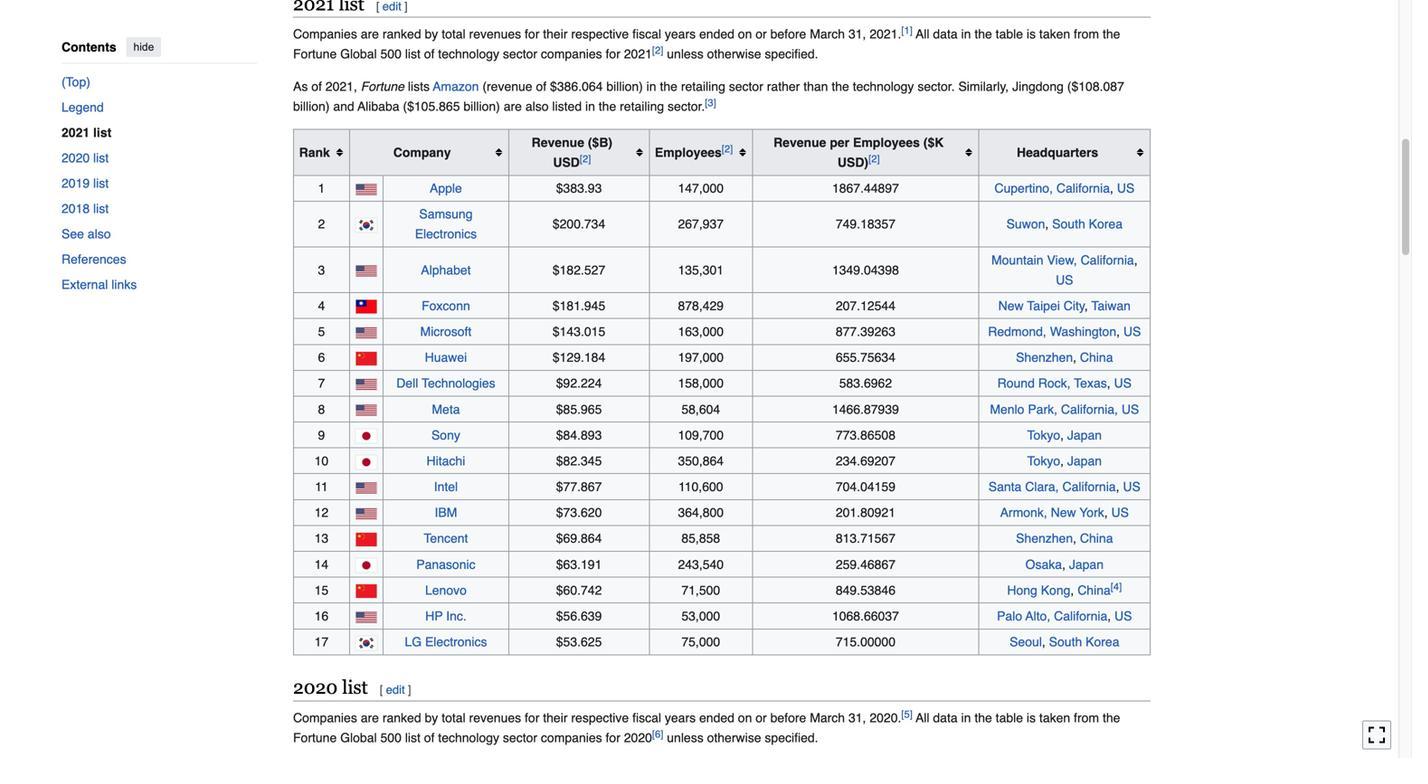 Task type: vqa. For each thing, say whether or not it's contained in the screenshot.
near
no



Task type: describe. For each thing, give the bounding box(es) containing it.
us link for cupertino, california , us
[[1117, 181, 1135, 195]]

, left taiwan in the top of the page
[[1085, 298, 1088, 313]]

0 horizontal spatial new
[[998, 298, 1024, 313]]

2021 inside all data in the table is taken from the fortune global 500 list of technology sector companies for 2021
[[624, 47, 652, 61]]

shenzhen link for 655.75634
[[1016, 350, 1073, 365]]

147,000
[[678, 181, 724, 195]]

taiwan
[[1091, 298, 1131, 313]]

meta link
[[432, 402, 460, 416]]

$129.184
[[553, 350, 605, 365]]

1 vertical spatial 2020
[[293, 676, 338, 698]]

11
[[315, 479, 328, 494]]

redmond, washington link
[[988, 324, 1116, 339]]

0 horizontal spatial billion)
[[293, 99, 330, 114]]

for inside all data in the table is taken from the fortune global 500 list of technology sector companies for 2020
[[606, 730, 620, 745]]

list inside all data in the table is taken from the fortune global 500 list of technology sector companies for 2021
[[405, 47, 421, 61]]

their for 2020
[[543, 710, 568, 725]]

japan image for 14
[[355, 558, 378, 573]]

[2] link down companies are ranked by total revenues for their respective fiscal years ended on or before march 31, 2021. [1]
[[652, 45, 663, 56]]

china link for 849.53846
[[1078, 583, 1111, 597]]

[2] up 1867.44897 on the top right
[[868, 153, 880, 164]]

the up similarly,
[[975, 27, 992, 41]]

, up california,
[[1107, 376, 1111, 390]]

715.00000
[[836, 635, 896, 649]]

1 horizontal spatial new
[[1051, 505, 1076, 520]]

before for 2021.
[[770, 27, 806, 41]]

list right 2018
[[93, 201, 109, 216]]

from for all data in the table is taken from the fortune global 500 list of technology sector companies for 2021
[[1074, 27, 1099, 41]]

$56.639
[[556, 609, 602, 623]]

0 horizontal spatial also
[[88, 227, 111, 241]]

jingdong
[[1012, 79, 1064, 94]]

alibaba
[[358, 99, 399, 114]]

0 horizontal spatial retailing
[[620, 99, 664, 114]]

583.6962
[[839, 376, 892, 390]]

united states image for 12
[[355, 507, 378, 520]]

palo alto, california link
[[997, 609, 1107, 623]]

in inside all data in the table is taken from the fortune global 500 list of technology sector companies for 2021
[[961, 27, 971, 41]]

[
[[380, 683, 383, 696]]

united states image for 8
[[355, 404, 378, 417]]

$181.945
[[553, 298, 605, 313]]

the right than
[[832, 79, 849, 94]]

legend
[[62, 100, 104, 114]]

south korea link for seoul , south korea
[[1049, 635, 1119, 649]]

$77.867
[[556, 479, 602, 494]]

of inside all data in the table is taken from the fortune global 500 list of technology sector companies for 2021
[[424, 47, 435, 61]]

1466.87939
[[832, 402, 899, 416]]

revenue for revenue per employees ($k usd)
[[773, 135, 826, 150]]

tokyo for 773.86508
[[1027, 428, 1060, 442]]

global for all data in the table is taken from the fortune global 500 list of technology sector companies for 2021
[[340, 47, 377, 61]]

$73.620
[[556, 505, 602, 520]]

, up hong kong , china [4]
[[1062, 557, 1066, 572]]

500 for all data in the table is taken from the fortune global 500 list of technology sector companies for 2020
[[380, 730, 402, 745]]

hide
[[133, 41, 154, 53]]

table for 2020.
[[996, 710, 1023, 725]]

employees inside employees [2]
[[655, 145, 722, 160]]

1 vertical spatial 2020 list
[[293, 676, 368, 698]]

is for all data in the table is taken from the fortune global 500 list of technology sector companies for 2021
[[1027, 27, 1036, 41]]

by for all data in the table is taken from the fortune global 500 list of technology sector companies for 2020
[[425, 710, 438, 725]]

us up the suwon , south korea
[[1117, 181, 1135, 195]]

japan link for 259.46867
[[1069, 557, 1104, 572]]

are for all data in the table is taken from the fortune global 500 list of technology sector companies for 2021
[[361, 27, 379, 41]]

china image for 6
[[355, 351, 378, 366]]

all data in the table is taken from the fortune global 500 list of technology sector companies for 2020
[[293, 710, 1120, 745]]

the down seoul , south korea
[[1103, 710, 1120, 725]]

6
[[318, 350, 325, 365]]

taken for all data in the table is taken from the fortune global 500 list of technology sector companies for 2021
[[1039, 27, 1070, 41]]

lenovo link
[[425, 583, 467, 597]]

us right california,
[[1122, 402, 1139, 416]]

japan for 773.86508
[[1067, 428, 1102, 442]]

2018 list link
[[62, 196, 257, 221]]

1 vertical spatial fortune
[[361, 79, 404, 94]]

sector inside '(revenue of $386.064 billion) in the retailing sector rather than the technology sector. similarly, jingdong ($108.087 billion) and alibaba ($105.865 billion) are also listed in the retailing sector.'
[[729, 79, 763, 94]]

8
[[318, 402, 325, 416]]

amazon link
[[433, 79, 479, 94]]

by for all data in the table is taken from the fortune global 500 list of technology sector companies for 2021
[[425, 27, 438, 41]]

us down taiwan link
[[1123, 324, 1141, 339]]

edit link
[[386, 683, 405, 696]]

cupertino, california link
[[994, 181, 1110, 195]]

respective for 2020
[[571, 710, 629, 725]]

shenzhen , china for 813.71567
[[1016, 531, 1113, 546]]

163,000
[[678, 324, 724, 339]]

cupertino, california , us
[[994, 181, 1135, 195]]

fullscreen image
[[1368, 726, 1386, 744]]

as of 2021, fortune lists amazon
[[293, 79, 479, 94]]

0 vertical spatial sector.
[[918, 79, 955, 94]]

specified. for 2021.
[[765, 47, 818, 61]]

us link for palo alto, california , us
[[1114, 609, 1132, 623]]

technology inside '(revenue of $386.064 billion) in the retailing sector rather than the technology sector. similarly, jingdong ($108.087 billion) and alibaba ($105.865 billion) are also listed in the retailing sector.'
[[853, 79, 914, 94]]

japan image for 10
[[355, 454, 378, 470]]

japan for 259.46867
[[1069, 557, 1104, 572]]

, down menlo park, california, us link
[[1060, 428, 1064, 442]]

$53.625
[[556, 635, 602, 649]]

$85.965
[[556, 402, 602, 416]]

2019 list link
[[62, 171, 257, 196]]

us link for redmond, washington , us
[[1123, 324, 1141, 339]]

china for 655.75634
[[1080, 350, 1113, 365]]

the up the "($108.087"
[[1103, 27, 1120, 41]]

otherwise for 2020
[[707, 730, 761, 745]]

technologies
[[422, 376, 495, 390]]

united states image for 1
[[355, 183, 378, 196]]

0 horizontal spatial 2020 list
[[62, 151, 109, 165]]

the right [5]
[[975, 710, 992, 725]]

$182.527
[[553, 263, 605, 277]]

($k
[[923, 135, 944, 150]]

south korea image for 17
[[355, 635, 378, 651]]

see also link
[[62, 221, 257, 247]]

158,000
[[678, 376, 724, 390]]

years for 2020
[[665, 710, 696, 725]]

ibm
[[435, 505, 457, 520]]

united states image for 7
[[355, 378, 378, 391]]

electronics for lg electronics
[[425, 635, 487, 649]]

the up ($b)
[[599, 99, 616, 114]]

external links
[[62, 277, 137, 292]]

revenues for 2021
[[469, 27, 521, 41]]

round
[[997, 376, 1035, 390]]

110,600
[[678, 479, 723, 494]]

, up the suwon , south korea
[[1110, 181, 1113, 195]]

legend link
[[62, 95, 257, 120]]

foxconn
[[422, 298, 470, 313]]

china image for 15
[[355, 584, 378, 599]]

$143.015
[[553, 324, 605, 339]]

655.75634
[[836, 350, 896, 365]]

1 horizontal spatial retailing
[[681, 79, 725, 94]]

, down taiwan link
[[1116, 324, 1120, 339]]

0 horizontal spatial sector.
[[668, 99, 705, 114]]

, up armonk, new york , us
[[1116, 479, 1119, 494]]

13
[[314, 531, 329, 546]]

washington
[[1050, 324, 1116, 339]]

external links link
[[62, 272, 257, 297]]

2021,
[[325, 79, 357, 94]]

as
[[293, 79, 308, 94]]

apple
[[430, 181, 462, 195]]

$60.742
[[556, 583, 602, 597]]

osaka
[[1025, 557, 1062, 572]]

list left [
[[342, 676, 368, 698]]

[6]
[[652, 728, 663, 740]]

tencent link
[[424, 531, 468, 546]]

tencent
[[424, 531, 468, 546]]

, up santa clara, california , us
[[1060, 454, 1064, 468]]

new taipei city , taiwan
[[998, 298, 1131, 313]]

suwon
[[1006, 217, 1045, 231]]

companies for all data in the table is taken from the fortune global 500 list of technology sector companies for 2020
[[293, 710, 357, 725]]

see also
[[62, 227, 111, 241]]

lg
[[405, 635, 422, 649]]

, down [4] link
[[1107, 609, 1111, 623]]

revenue for revenue ($b) usd
[[532, 135, 584, 150]]

, down cupertino, california link
[[1045, 217, 1049, 231]]

75,000
[[681, 635, 720, 649]]

shenzhen for 813.71567
[[1016, 531, 1073, 546]]

(top)
[[62, 75, 90, 89]]

dell
[[396, 376, 418, 390]]

united states image for 5
[[355, 326, 378, 339]]

[ edit ]
[[380, 683, 411, 696]]

$92.224
[[556, 376, 602, 390]]

tokyo link for 234.69207
[[1027, 454, 1060, 468]]

total for companies are ranked by total revenues for their respective fiscal years ended on or before march 31, 2021.
[[442, 27, 466, 41]]

2020.
[[870, 710, 901, 725]]

in inside all data in the table is taken from the fortune global 500 list of technology sector companies for 2020
[[961, 710, 971, 725]]

849.53846
[[836, 583, 896, 597]]

china for 813.71567
[[1080, 531, 1113, 546]]

shenzhen link for 813.71567
[[1016, 531, 1073, 546]]

5
[[318, 324, 325, 339]]

135,301
[[678, 263, 724, 277]]

companies for 2021
[[541, 47, 602, 61]]

usd
[[553, 155, 580, 170]]

taiwan image
[[355, 299, 378, 315]]

2021 list
[[62, 125, 112, 140]]

list right 2019
[[93, 176, 109, 190]]

united states image for 3
[[355, 265, 378, 277]]

[6] link
[[652, 728, 663, 740]]

their for 2021
[[543, 27, 568, 41]]

respective for 2021
[[571, 27, 629, 41]]

united states image for 11
[[355, 482, 378, 494]]

inc.
[[446, 609, 467, 623]]

china image
[[355, 532, 378, 547]]

, down the washington
[[1073, 350, 1076, 365]]

total for companies are ranked by total revenues for their respective fiscal years ended on or before march 31, 2020.
[[442, 710, 466, 725]]

201.80921
[[836, 505, 896, 520]]

osaka , japan
[[1025, 557, 1104, 572]]

mountain view, california link
[[991, 253, 1134, 267]]

united states image for 16
[[355, 611, 378, 624]]

1349.04398
[[832, 263, 899, 277]]

south for suwon
[[1052, 217, 1085, 231]]

the down all data in the table is taken from the fortune global 500 list of technology sector companies for 2021
[[660, 79, 677, 94]]

otherwise for 2021
[[707, 47, 761, 61]]

hong
[[1007, 583, 1037, 597]]

sony
[[431, 428, 460, 442]]

are inside '(revenue of $386.064 billion) in the retailing sector rather than the technology sector. similarly, jingdong ($108.087 billion) and alibaba ($105.865 billion) are also listed in the retailing sector.'
[[504, 99, 522, 114]]

tokyo link for 773.86508
[[1027, 428, 1060, 442]]

or for 2021.
[[756, 27, 767, 41]]

, up osaka , japan
[[1073, 531, 1076, 546]]

apple link
[[430, 181, 462, 195]]

[2] inside "[2] unless otherwise specified."
[[652, 45, 663, 56]]

9
[[318, 428, 325, 442]]

fortune for all data in the table is taken from the fortune global 500 list of technology sector companies for 2020
[[293, 730, 337, 745]]

suwon , south korea
[[1006, 217, 1123, 231]]

2019
[[62, 176, 90, 190]]

from for all data in the table is taken from the fortune global 500 list of technology sector companies for 2020
[[1074, 710, 1099, 725]]

259.46867
[[836, 557, 896, 572]]

us link for round rock, texas , us
[[1114, 376, 1132, 390]]

march for 2020.
[[810, 710, 845, 725]]

view,
[[1047, 253, 1077, 267]]



Task type: locate. For each thing, give the bounding box(es) containing it.
companies inside all data in the table is taken from the fortune global 500 list of technology sector companies for 2021
[[541, 47, 602, 61]]

2 ranked from the top
[[382, 710, 421, 725]]

company
[[393, 145, 451, 160]]

17
[[314, 635, 329, 649]]

technology for companies are ranked by total revenues for their respective fiscal years ended on or before march 31, 2021.
[[438, 47, 499, 61]]

from
[[1074, 27, 1099, 41], [1074, 710, 1099, 725]]

1 japan image from the top
[[355, 428, 378, 444]]

south korea image right the 2
[[355, 218, 378, 233]]

0 vertical spatial new
[[998, 298, 1024, 313]]

employees up usd)
[[853, 135, 920, 150]]

taken inside all data in the table is taken from the fortune global 500 list of technology sector companies for 2021
[[1039, 27, 1070, 41]]

respective down $53.625
[[571, 710, 629, 725]]

respective inside companies are ranked by total revenues for their respective fiscal years ended on or before march 31, 2020. [5]
[[571, 710, 629, 725]]

2 south korea image from the top
[[355, 635, 378, 651]]

0 vertical spatial data
[[933, 27, 958, 41]]

0 vertical spatial china
[[1080, 350, 1113, 365]]

clara,
[[1025, 479, 1059, 494]]

0 vertical spatial total
[[442, 27, 466, 41]]

0 vertical spatial also
[[525, 99, 549, 114]]

data for companies are ranked by total revenues for their respective fiscal years ended on or before march 31, 2021.
[[933, 27, 958, 41]]

1 revenue from the left
[[532, 135, 584, 150]]

all for 2020.
[[916, 710, 929, 725]]

south korea link for suwon , south korea
[[1052, 217, 1123, 231]]

2018
[[62, 201, 90, 216]]

$200.734
[[553, 217, 605, 231]]

2 vertical spatial sector
[[503, 730, 537, 745]]

revenue
[[532, 135, 584, 150], [773, 135, 826, 150]]

1 horizontal spatial 2020 list
[[293, 676, 368, 698]]

fiscal up [6] link
[[632, 710, 661, 725]]

china
[[1080, 350, 1113, 365], [1080, 531, 1113, 546], [1078, 583, 1111, 597]]

japan link for 773.86508
[[1067, 428, 1102, 442]]

31, left 2021.
[[848, 27, 866, 41]]

companies up 2021, on the top left
[[293, 27, 357, 41]]

1 31, from the top
[[848, 27, 866, 41]]

list inside all data in the table is taken from the fortune global 500 list of technology sector companies for 2020
[[405, 730, 421, 745]]

or inside companies are ranked by total revenues for their respective fiscal years ended on or before march 31, 2021. [1]
[[756, 27, 767, 41]]

us inside the mountain view, california , us
[[1056, 273, 1073, 287]]

panasonic link
[[416, 557, 475, 572]]

0 vertical spatial their
[[543, 27, 568, 41]]

ended inside companies are ranked by total revenues for their respective fiscal years ended on or before march 31, 2021. [1]
[[699, 27, 734, 41]]

1068.66037
[[832, 609, 899, 623]]

1
[[318, 181, 325, 195]]

0 vertical spatial sector
[[503, 47, 537, 61]]

0 vertical spatial china link
[[1080, 350, 1113, 365]]

march inside companies are ranked by total revenues for their respective fiscal years ended on or before march 31, 2020. [5]
[[810, 710, 845, 725]]

unless inside "[2] unless otherwise specified."
[[667, 47, 704, 61]]

2 500 from the top
[[380, 730, 402, 745]]

china image
[[355, 351, 378, 366], [355, 584, 378, 599]]

tokyo down "park,"
[[1027, 428, 1060, 442]]

1 tokyo from the top
[[1027, 428, 1060, 442]]

companies down 17
[[293, 710, 357, 725]]

electronics for samsung electronics
[[415, 227, 477, 241]]

revenues for 2020
[[469, 710, 521, 725]]

specified. for 2020.
[[765, 730, 818, 745]]

0 vertical spatial tokyo link
[[1027, 428, 1060, 442]]

(revenue of $386.064 billion) in the retailing sector rather than the technology sector. similarly, jingdong ($108.087 billion) and alibaba ($105.865 billion) are also listed in the retailing sector.
[[293, 79, 1124, 114]]

sony link
[[431, 428, 460, 442]]

3 japan image from the top
[[355, 558, 378, 573]]

2 is from the top
[[1027, 710, 1036, 725]]

1 global from the top
[[340, 47, 377, 61]]

0 horizontal spatial 2020
[[62, 151, 90, 165]]

or for 2020.
[[756, 710, 767, 725]]

2 total from the top
[[442, 710, 466, 725]]

list down the "2021 list"
[[93, 151, 109, 165]]

are inside companies are ranked by total revenues for their respective fiscal years ended on or before march 31, 2020. [5]
[[361, 710, 379, 725]]

sector down companies are ranked by total revenues for their respective fiscal years ended on or before march 31, 2020. [5]
[[503, 730, 537, 745]]

0 vertical spatial fortune
[[293, 47, 337, 61]]

1 vertical spatial china image
[[355, 584, 378, 599]]

japan link up santa clara, california , us
[[1067, 454, 1102, 468]]

united states image
[[355, 265, 378, 277], [355, 326, 378, 339], [355, 378, 378, 391], [355, 507, 378, 520], [355, 611, 378, 624]]

japan link for 234.69207
[[1067, 454, 1102, 468]]

before for 2020.
[[770, 710, 806, 725]]

2 otherwise from the top
[[707, 730, 761, 745]]

1 vertical spatial tokyo
[[1027, 454, 1060, 468]]

japan image for 9
[[355, 428, 378, 444]]

ranked inside companies are ranked by total revenues for their respective fiscal years ended on or before march 31, 2020. [5]
[[382, 710, 421, 725]]

taken for all data in the table is taken from the fortune global 500 list of technology sector companies for 2020
[[1039, 710, 1070, 725]]

from inside all data in the table is taken from the fortune global 500 list of technology sector companies for 2021
[[1074, 27, 1099, 41]]

$383.93
[[556, 181, 602, 195]]

california for santa clara, california
[[1062, 479, 1116, 494]]

2 united states image from the top
[[355, 404, 378, 417]]

5 united states image from the top
[[355, 611, 378, 624]]

lists
[[408, 79, 430, 94]]

1 vertical spatial 31,
[[848, 710, 866, 725]]

1 vertical spatial are
[[504, 99, 522, 114]]

united states image right 16
[[355, 611, 378, 624]]

1 companies from the top
[[293, 27, 357, 41]]

[1]
[[901, 25, 913, 36]]

1 companies from the top
[[541, 47, 602, 61]]

0 vertical spatial retailing
[[681, 79, 725, 94]]

from down seoul , south korea
[[1074, 710, 1099, 725]]

us link down mountain view, california link
[[1056, 273, 1073, 287]]

fortune inside all data in the table is taken from the fortune global 500 list of technology sector companies for 2021
[[293, 47, 337, 61]]

fiscal inside companies are ranked by total revenues for their respective fiscal years ended on or before march 31, 2020. [5]
[[632, 710, 661, 725]]

are inside companies are ranked by total revenues for their respective fiscal years ended on or before march 31, 2021. [1]
[[361, 27, 379, 41]]

364,800
[[678, 505, 724, 520]]

0 vertical spatial or
[[756, 27, 767, 41]]

or up "[2] unless otherwise specified."
[[756, 27, 767, 41]]

is inside all data in the table is taken from the fortune global 500 list of technology sector companies for 2020
[[1027, 710, 1036, 725]]

hitachi link
[[427, 454, 465, 468]]

march for 2021.
[[810, 27, 845, 41]]

[3]
[[705, 97, 716, 109]]

ended for 2021
[[699, 27, 734, 41]]

2 fiscal from the top
[[632, 710, 661, 725]]

350,864
[[678, 454, 724, 468]]

1 horizontal spatial sector.
[[918, 79, 955, 94]]

$63.191
[[556, 557, 602, 572]]

hp inc.
[[425, 609, 467, 623]]

fortune inside all data in the table is taken from the fortune global 500 list of technology sector companies for 2020
[[293, 730, 337, 745]]

500 for all data in the table is taken from the fortune global 500 list of technology sector companies for 2021
[[380, 47, 402, 61]]

united states image up china image
[[355, 507, 378, 520]]

respective up $386.064
[[571, 27, 629, 41]]

new down santa clara, california , us
[[1051, 505, 1076, 520]]

sector inside all data in the table is taken from the fortune global 500 list of technology sector companies for 2020
[[503, 730, 537, 745]]

$84.893
[[556, 428, 602, 442]]

listed
[[552, 99, 582, 114]]

sector down "[2] unless otherwise specified."
[[729, 79, 763, 94]]

us down [4] link
[[1114, 609, 1132, 623]]

1 china image from the top
[[355, 351, 378, 366]]

1 data from the top
[[933, 27, 958, 41]]

ranked inside companies are ranked by total revenues for their respective fiscal years ended on or before march 31, 2021. [1]
[[382, 27, 421, 41]]

unless up '(revenue of $386.064 billion) in the retailing sector rather than the technology sector. similarly, jingdong ($108.087 billion) and alibaba ($105.865 billion) are also listed in the retailing sector.'
[[667, 47, 704, 61]]

japan image right 10
[[355, 454, 378, 470]]

1 south korea image from the top
[[355, 218, 378, 233]]

table inside all data in the table is taken from the fortune global 500 list of technology sector companies for 2020
[[996, 710, 1023, 725]]

technology for companies are ranked by total revenues for their respective fiscal years ended on or before march 31, 2020.
[[438, 730, 499, 745]]

retailing up employees [2]
[[620, 99, 664, 114]]

total inside companies are ranked by total revenues for their respective fiscal years ended on or before march 31, 2020. [5]
[[442, 710, 466, 725]]

south korea link down cupertino, california , us at the top of the page
[[1052, 217, 1123, 231]]

1 vertical spatial otherwise
[[707, 730, 761, 745]]

in right listed
[[585, 99, 595, 114]]

2 vertical spatial technology
[[438, 730, 499, 745]]

retailing up [3]
[[681, 79, 725, 94]]

march left 2020.
[[810, 710, 845, 725]]

2 revenue from the left
[[773, 135, 826, 150]]

31, for 2021.
[[848, 27, 866, 41]]

2 china image from the top
[[355, 584, 378, 599]]

31, inside companies are ranked by total revenues for their respective fiscal years ended on or before march 31, 2020. [5]
[[848, 710, 866, 725]]

round rock, texas , us
[[997, 376, 1132, 390]]

2 japan image from the top
[[355, 454, 378, 470]]

than
[[803, 79, 828, 94]]

billion)
[[606, 79, 643, 94], [293, 99, 330, 114], [463, 99, 500, 114]]

march inside companies are ranked by total revenues for their respective fiscal years ended on or before march 31, 2021. [1]
[[810, 27, 845, 41]]

revenues inside companies are ranked by total revenues for their respective fiscal years ended on or before march 31, 2021. [1]
[[469, 27, 521, 41]]

shenzhen link up osaka
[[1016, 531, 1073, 546]]

california right view,
[[1081, 253, 1134, 267]]

2 years from the top
[[665, 710, 696, 725]]

years inside companies are ranked by total revenues for their respective fiscal years ended on or before march 31, 2020. [5]
[[665, 710, 696, 725]]

0 vertical spatial 31,
[[848, 27, 866, 41]]

0 vertical spatial 500
[[380, 47, 402, 61]]

1 total from the top
[[442, 27, 466, 41]]

1 tokyo , japan from the top
[[1027, 428, 1102, 442]]

1 unless from the top
[[667, 47, 704, 61]]

, inside the mountain view, california , us
[[1134, 253, 1138, 267]]

on
[[738, 27, 752, 41], [738, 710, 752, 725]]

is up jingdong
[[1027, 27, 1036, 41]]

813.71567
[[836, 531, 896, 546]]

us link right texas
[[1114, 376, 1132, 390]]

1 vertical spatial japan link
[[1067, 454, 1102, 468]]

1 vertical spatial china
[[1080, 531, 1113, 546]]

0 vertical spatial by
[[425, 27, 438, 41]]

, down the alto,
[[1042, 635, 1046, 649]]

technology
[[438, 47, 499, 61], [853, 79, 914, 94], [438, 730, 499, 745]]

2 vertical spatial china
[[1078, 583, 1111, 597]]

ranked for all data in the table is taken from the fortune global 500 list of technology sector companies for 2021
[[382, 27, 421, 41]]

of inside all data in the table is taken from the fortune global 500 list of technology sector companies for 2020
[[424, 730, 435, 745]]

1 table from the top
[[996, 27, 1023, 41]]

taken
[[1039, 27, 1070, 41], [1039, 710, 1070, 725]]

1 march from the top
[[810, 27, 845, 41]]

south korea image
[[355, 218, 378, 233], [355, 635, 378, 651]]

0 vertical spatial china image
[[355, 351, 378, 366]]

california up the suwon , south korea
[[1056, 181, 1110, 195]]

1 all from the top
[[916, 27, 929, 41]]

revenue ($b) usd
[[532, 135, 612, 170]]

tokyo for 234.69207
[[1027, 454, 1060, 468]]

of inside '(revenue of $386.064 billion) in the retailing sector rather than the technology sector. similarly, jingdong ($108.087 billion) and alibaba ($105.865 billion) are also listed in the retailing sector.'
[[536, 79, 547, 94]]

2 revenues from the top
[[469, 710, 521, 725]]

employees inside 'revenue per employees ($k usd)'
[[853, 135, 920, 150]]

unless for 2020
[[667, 730, 704, 745]]

data inside all data in the table is taken from the fortune global 500 list of technology sector companies for 2021
[[933, 27, 958, 41]]

15
[[314, 583, 329, 597]]

billion) down as
[[293, 99, 330, 114]]

1 respective from the top
[[571, 27, 629, 41]]

united states image
[[355, 183, 378, 196], [355, 404, 378, 417], [355, 482, 378, 494]]

, inside hong kong , china [4]
[[1070, 583, 1074, 597]]

sector. left similarly,
[[918, 79, 955, 94]]

tokyo link up clara,
[[1027, 454, 1060, 468]]

0 horizontal spatial revenue
[[532, 135, 584, 150]]

[6] unless otherwise specified.
[[652, 728, 818, 745]]

0 vertical spatial electronics
[[415, 227, 477, 241]]

companies inside companies are ranked by total revenues for their respective fiscal years ended on or before march 31, 2020. [5]
[[293, 710, 357, 725]]

all right [1] at right
[[916, 27, 929, 41]]

2 companies from the top
[[541, 730, 602, 745]]

south for seoul
[[1049, 635, 1082, 649]]

us
[[1117, 181, 1135, 195], [1056, 273, 1073, 287], [1123, 324, 1141, 339], [1114, 376, 1132, 390], [1122, 402, 1139, 416], [1123, 479, 1141, 494], [1111, 505, 1129, 520], [1114, 609, 1132, 623]]

by inside companies are ranked by total revenues for their respective fiscal years ended on or before march 31, 2020. [5]
[[425, 710, 438, 725]]

2 shenzhen , china from the top
[[1016, 531, 1113, 546]]

2 vertical spatial fortune
[[293, 730, 337, 745]]

2020 list up 2019 list on the top left of the page
[[62, 151, 109, 165]]

2 31, from the top
[[848, 710, 866, 725]]

united states image right 8
[[355, 404, 378, 417]]

2 vertical spatial are
[[361, 710, 379, 725]]

shenzhen
[[1016, 350, 1073, 365], [1016, 531, 1073, 546]]

4 united states image from the top
[[355, 507, 378, 520]]

($105.865
[[403, 99, 460, 114]]

korea for seoul , south korea
[[1086, 635, 1119, 649]]

1 vertical spatial also
[[88, 227, 111, 241]]

unless for 2021
[[667, 47, 704, 61]]

2 shenzhen from the top
[[1016, 531, 1073, 546]]

2 united states image from the top
[[355, 326, 378, 339]]

before inside companies are ranked by total revenues for their respective fiscal years ended on or before march 31, 2021. [1]
[[770, 27, 806, 41]]

list up the lists
[[405, 47, 421, 61]]

sector inside all data in the table is taken from the fortune global 500 list of technology sector companies for 2021
[[503, 47, 537, 61]]

specified. inside [6] unless otherwise specified.
[[765, 730, 818, 745]]

2 data from the top
[[933, 710, 958, 725]]

revenue inside "revenue ($b) usd"
[[532, 135, 584, 150]]

2 on from the top
[[738, 710, 752, 725]]

1 vertical spatial before
[[770, 710, 806, 725]]

for inside companies are ranked by total revenues for their respective fiscal years ended on or before march 31, 2021. [1]
[[525, 27, 539, 41]]

are for all data in the table is taken from the fortune global 500 list of technology sector companies for 2020
[[361, 710, 379, 725]]

rock,
[[1038, 376, 1071, 390]]

ended for 2020
[[699, 710, 734, 725]]

1 tokyo link from the top
[[1027, 428, 1060, 442]]

0 vertical spatial ranked
[[382, 27, 421, 41]]

2 vertical spatial japan image
[[355, 558, 378, 573]]

their inside companies are ranked by total revenues for their respective fiscal years ended on or before march 31, 2021. [1]
[[543, 27, 568, 41]]

also
[[525, 99, 549, 114], [88, 227, 111, 241]]

1 horizontal spatial 2020
[[293, 676, 338, 698]]

companies inside all data in the table is taken from the fortune global 500 list of technology sector companies for 2020
[[541, 730, 602, 745]]

1 vertical spatial tokyo link
[[1027, 454, 1060, 468]]

0 vertical spatial shenzhen
[[1016, 350, 1073, 365]]

2020 list down 17
[[293, 676, 368, 698]]

revenues inside companies are ranked by total revenues for their respective fiscal years ended on or before march 31, 2020. [5]
[[469, 710, 521, 725]]

japan image
[[355, 428, 378, 444], [355, 454, 378, 470], [355, 558, 378, 573]]

japan
[[1067, 428, 1102, 442], [1067, 454, 1102, 468], [1069, 557, 1104, 572]]

3 united states image from the top
[[355, 482, 378, 494]]

companies for 2020
[[541, 730, 602, 745]]

armonk, new york , us
[[1000, 505, 1129, 520]]

respective inside companies are ranked by total revenues for their respective fiscal years ended on or before march 31, 2021. [1]
[[571, 27, 629, 41]]

companies down companies are ranked by total revenues for their respective fiscal years ended on or before march 31, 2020. [5]
[[541, 730, 602, 745]]

0 vertical spatial table
[[996, 27, 1023, 41]]

table for 2021.
[[996, 27, 1023, 41]]

0 vertical spatial 2020
[[62, 151, 90, 165]]

china down york
[[1080, 531, 1113, 546]]

all
[[916, 27, 929, 41], [916, 710, 929, 725]]

1 years from the top
[[665, 27, 696, 41]]

list down ]
[[405, 730, 421, 745]]

data inside all data in the table is taken from the fortune global 500 list of technology sector companies for 2020
[[933, 710, 958, 725]]

japan image right 9
[[355, 428, 378, 444]]

all inside all data in the table is taken from the fortune global 500 list of technology sector companies for 2020
[[916, 710, 929, 725]]

data right [5]
[[933, 710, 958, 725]]

us link for mountain view, california , us
[[1056, 273, 1073, 287]]

us right york
[[1111, 505, 1129, 520]]

1 vertical spatial respective
[[571, 710, 629, 725]]

south korea image for 2
[[355, 218, 378, 233]]

1 vertical spatial companies
[[293, 710, 357, 725]]

united states image right "1"
[[355, 183, 378, 196]]

2 global from the top
[[340, 730, 377, 745]]

1 vertical spatial table
[[996, 710, 1023, 725]]

texas
[[1074, 376, 1107, 390]]

1 revenues from the top
[[469, 27, 521, 41]]

otherwise up '(revenue of $386.064 billion) in the retailing sector rather than the technology sector. similarly, jingdong ($108.087 billion) and alibaba ($105.865 billion) are also listed in the retailing sector.'
[[707, 47, 761, 61]]

otherwise inside [6] unless otherwise specified.
[[707, 730, 761, 745]]

1 horizontal spatial also
[[525, 99, 549, 114]]

1 vertical spatial china link
[[1080, 531, 1113, 546]]

taken inside all data in the table is taken from the fortune global 500 list of technology sector companies for 2020
[[1039, 710, 1070, 725]]

data
[[933, 27, 958, 41], [933, 710, 958, 725]]

california inside the mountain view, california , us
[[1081, 253, 1134, 267]]

billion) down (revenue
[[463, 99, 500, 114]]

2 respective from the top
[[571, 710, 629, 725]]

58,604
[[681, 402, 720, 416]]

ended inside companies are ranked by total revenues for their respective fiscal years ended on or before march 31, 2020. [5]
[[699, 710, 734, 725]]

on up [6] unless otherwise specified. on the bottom of the page
[[738, 710, 752, 725]]

tokyo , japan for 773.86508
[[1027, 428, 1102, 442]]

tokyo , japan for 234.69207
[[1027, 454, 1102, 468]]

armonk,
[[1000, 505, 1047, 520]]

dell technologies
[[396, 376, 495, 390]]

for inside companies are ranked by total revenues for their respective fiscal years ended on or before march 31, 2020. [5]
[[525, 710, 539, 725]]

japan for 234.69207
[[1067, 454, 1102, 468]]

1 otherwise from the top
[[707, 47, 761, 61]]

0 vertical spatial united states image
[[355, 183, 378, 196]]

electronics down samsung at top left
[[415, 227, 477, 241]]

0 horizontal spatial 2021
[[62, 125, 90, 140]]

revenue inside 'revenue per employees ($k usd)'
[[773, 135, 826, 150]]

table inside all data in the table is taken from the fortune global 500 list of technology sector companies for 2021
[[996, 27, 1023, 41]]

1 horizontal spatial billion)
[[463, 99, 500, 114]]

south korea link down palo alto, california , us
[[1049, 635, 1119, 649]]

,
[[1110, 181, 1113, 195], [1045, 217, 1049, 231], [1134, 253, 1138, 267], [1085, 298, 1088, 313], [1116, 324, 1120, 339], [1073, 350, 1076, 365], [1107, 376, 1111, 390], [1060, 428, 1064, 442], [1060, 454, 1064, 468], [1116, 479, 1119, 494], [1104, 505, 1108, 520], [1073, 531, 1076, 546], [1062, 557, 1066, 572], [1070, 583, 1074, 597], [1107, 609, 1111, 623], [1042, 635, 1046, 649]]

fiscal for 2020
[[632, 710, 661, 725]]

shenzhen , china down armonk, new york , us
[[1016, 531, 1113, 546]]

on inside companies are ranked by total revenues for their respective fiscal years ended on or before march 31, 2021. [1]
[[738, 27, 752, 41]]

2 or from the top
[[756, 710, 767, 725]]

1 specified. from the top
[[765, 47, 818, 61]]

before inside companies are ranked by total revenues for their respective fiscal years ended on or before march 31, 2020. [5]
[[770, 710, 806, 725]]

2 tokyo link from the top
[[1027, 454, 1060, 468]]

china right kong
[[1078, 583, 1111, 597]]

total down lg electronics 'link'
[[442, 710, 466, 725]]

global inside all data in the table is taken from the fortune global 500 list of technology sector companies for 2021
[[340, 47, 377, 61]]

their inside companies are ranked by total revenues for their respective fiscal years ended on or before march 31, 2020. [5]
[[543, 710, 568, 725]]

1 united states image from the top
[[355, 183, 378, 196]]

0 vertical spatial specified.
[[765, 47, 818, 61]]

2 before from the top
[[770, 710, 806, 725]]

1 or from the top
[[756, 27, 767, 41]]

amazon
[[433, 79, 479, 94]]

revenue left per
[[773, 135, 826, 150]]

2020 inside all data in the table is taken from the fortune global 500 list of technology sector companies for 2020
[[624, 730, 652, 745]]

korea
[[1089, 217, 1123, 231], [1086, 635, 1119, 649]]

2021.
[[870, 27, 901, 41]]

0 vertical spatial before
[[770, 27, 806, 41]]

specified. inside "[2] unless otherwise specified."
[[765, 47, 818, 61]]

tokyo up clara,
[[1027, 454, 1060, 468]]

2 specified. from the top
[[765, 730, 818, 745]]

china link for 813.71567
[[1080, 531, 1113, 546]]

by inside companies are ranked by total revenues for their respective fiscal years ended on or before march 31, 2021. [1]
[[425, 27, 438, 41]]

technology inside all data in the table is taken from the fortune global 500 list of technology sector companies for 2021
[[438, 47, 499, 61]]

1 is from the top
[[1027, 27, 1036, 41]]

2 tokyo , japan from the top
[[1027, 454, 1102, 468]]

new taipei city link
[[998, 298, 1085, 313]]

1 vertical spatial south korea image
[[355, 635, 378, 651]]

global inside all data in the table is taken from the fortune global 500 list of technology sector companies for 2020
[[340, 730, 377, 745]]

1 vertical spatial all
[[916, 710, 929, 725]]

1 united states image from the top
[[355, 265, 378, 277]]

global for all data in the table is taken from the fortune global 500 list of technology sector companies for 2020
[[340, 730, 377, 745]]

is for all data in the table is taken from the fortune global 500 list of technology sector companies for 2020
[[1027, 710, 1036, 725]]

alphabet link
[[421, 263, 471, 277]]

hp inc. link
[[425, 609, 467, 623]]

31, for 2020.
[[848, 710, 866, 725]]

2020 down 17
[[293, 676, 338, 698]]

on for 2021
[[738, 27, 752, 41]]

ibm link
[[435, 505, 457, 520]]

0 vertical spatial ended
[[699, 27, 734, 41]]

234.69207
[[836, 454, 896, 468]]

japan link
[[1067, 428, 1102, 442], [1067, 454, 1102, 468], [1069, 557, 1104, 572]]

0 vertical spatial south korea image
[[355, 218, 378, 233]]

2 vertical spatial china link
[[1078, 583, 1111, 597]]

south down palo alto, california , us
[[1049, 635, 1082, 649]]

1 vertical spatial retailing
[[620, 99, 664, 114]]

microsoft
[[420, 324, 472, 339]]

fiscal inside companies are ranked by total revenues for their respective fiscal years ended on or before march 31, 2021. [1]
[[632, 27, 661, 41]]

on inside companies are ranked by total revenues for their respective fiscal years ended on or before march 31, 2020. [5]
[[738, 710, 752, 725]]

also up references
[[88, 227, 111, 241]]

revenue up usd
[[532, 135, 584, 150]]

united states image down taiwan icon
[[355, 326, 378, 339]]

[4] link
[[1111, 581, 1122, 592]]

years for 2021
[[665, 27, 696, 41]]

tokyo , japan up santa clara, california , us
[[1027, 454, 1102, 468]]

revenues
[[469, 27, 521, 41], [469, 710, 521, 725]]

3 united states image from the top
[[355, 378, 378, 391]]

2 ended from the top
[[699, 710, 734, 725]]

0 vertical spatial otherwise
[[707, 47, 761, 61]]

0 vertical spatial companies
[[293, 27, 357, 41]]

in right [5]
[[961, 710, 971, 725]]

santa
[[988, 479, 1022, 494]]

, down santa clara, california , us
[[1104, 505, 1108, 520]]

microsoft link
[[420, 324, 472, 339]]

also inside '(revenue of $386.064 billion) in the retailing sector rather than the technology sector. similarly, jingdong ($108.087 billion) and alibaba ($105.865 billion) are also listed in the retailing sector.'
[[525, 99, 549, 114]]

71,500
[[681, 583, 720, 597]]

sector for 2020
[[503, 730, 537, 745]]

1 vertical spatial march
[[810, 710, 845, 725]]

1 500 from the top
[[380, 47, 402, 61]]

1 shenzhen , china from the top
[[1016, 350, 1113, 365]]

their down $53.625
[[543, 710, 568, 725]]

table down seoul link
[[996, 710, 1023, 725]]

($b)
[[588, 135, 612, 150]]

list down legend
[[93, 125, 112, 140]]

0 vertical spatial korea
[[1089, 217, 1123, 231]]

1 vertical spatial new
[[1051, 505, 1076, 520]]

rank
[[299, 145, 330, 160]]

from inside all data in the table is taken from the fortune global 500 list of technology sector companies for 2020
[[1074, 710, 1099, 725]]

0 vertical spatial tokyo
[[1027, 428, 1060, 442]]

ranked for all data in the table is taken from the fortune global 500 list of technology sector companies for 2020
[[382, 710, 421, 725]]

1 vertical spatial fiscal
[[632, 710, 661, 725]]

$82.345
[[556, 454, 602, 468]]

[2] link for revenue ($b) usd
[[580, 153, 591, 164]]

otherwise inside "[2] unless otherwise specified."
[[707, 47, 761, 61]]

companies
[[293, 27, 357, 41], [293, 710, 357, 725]]

the
[[975, 27, 992, 41], [1103, 27, 1120, 41], [660, 79, 677, 94], [832, 79, 849, 94], [599, 99, 616, 114], [975, 710, 992, 725], [1103, 710, 1120, 725]]

2 unless from the top
[[667, 730, 704, 745]]

1 ranked from the top
[[382, 27, 421, 41]]

or inside companies are ranked by total revenues for their respective fiscal years ended on or before march 31, 2020. [5]
[[756, 710, 767, 725]]

years inside companies are ranked by total revenues for their respective fiscal years ended on or before march 31, 2021. [1]
[[665, 27, 696, 41]]

us up armonk, new york , us
[[1123, 479, 1141, 494]]

($108.087
[[1067, 79, 1124, 94]]

1 taken from the top
[[1039, 27, 1070, 41]]

[2] link down ($b)
[[580, 153, 591, 164]]

500 inside all data in the table is taken from the fortune global 500 list of technology sector companies for 2021
[[380, 47, 402, 61]]

2 all from the top
[[916, 710, 929, 725]]

1 vertical spatial years
[[665, 710, 696, 725]]

[2] down ($b)
[[580, 153, 591, 164]]

for
[[525, 27, 539, 41], [606, 47, 620, 61], [525, 710, 539, 725], [606, 730, 620, 745]]

0 vertical spatial shenzhen link
[[1016, 350, 1073, 365]]

1 vertical spatial tokyo , japan
[[1027, 454, 1102, 468]]

1867.44897
[[832, 181, 899, 195]]

1 vertical spatial shenzhen , china
[[1016, 531, 1113, 546]]

us right texas
[[1114, 376, 1132, 390]]

2 companies from the top
[[293, 710, 357, 725]]

85,858
[[681, 531, 720, 546]]

[2] link up 1867.44897 on the top right
[[868, 153, 880, 164]]

on up "[2] unless otherwise specified."
[[738, 27, 752, 41]]

2 from from the top
[[1074, 710, 1099, 725]]

their up $386.064
[[543, 27, 568, 41]]

all for 2021.
[[916, 27, 929, 41]]

2 tokyo from the top
[[1027, 454, 1060, 468]]

[3] link
[[705, 97, 716, 109]]

us link right york
[[1111, 505, 1129, 520]]

lg electronics
[[405, 635, 487, 649]]

united states image right '11' at left
[[355, 482, 378, 494]]

1 vertical spatial from
[[1074, 710, 1099, 725]]

2 shenzhen link from the top
[[1016, 531, 1073, 546]]

[2] link for revenue per employees ($k usd)
[[868, 153, 880, 164]]

shenzhen down redmond, washington link
[[1016, 350, 1073, 365]]

1 vertical spatial japan
[[1067, 454, 1102, 468]]

sector. up employees [2]
[[668, 99, 705, 114]]

japan link up hong kong , china [4]
[[1069, 557, 1104, 572]]

china inside hong kong , china [4]
[[1078, 583, 1111, 597]]

2 taken from the top
[[1039, 710, 1070, 725]]

1 before from the top
[[770, 27, 806, 41]]

1 fiscal from the top
[[632, 27, 661, 41]]

[5] link
[[901, 708, 913, 720]]

1 vertical spatial 500
[[380, 730, 402, 745]]

0 vertical spatial march
[[810, 27, 845, 41]]

china image right '15' in the bottom left of the page
[[355, 584, 378, 599]]

[2] unless otherwise specified.
[[652, 45, 818, 61]]

1 vertical spatial shenzhen link
[[1016, 531, 1073, 546]]

0 vertical spatial unless
[[667, 47, 704, 61]]

links
[[111, 277, 137, 292]]

1 shenzhen link from the top
[[1016, 350, 1073, 365]]

2 march from the top
[[810, 710, 845, 725]]

0 vertical spatial from
[[1074, 27, 1099, 41]]

before up rather
[[770, 27, 806, 41]]

california for mountain view, california
[[1081, 253, 1134, 267]]

osaka link
[[1025, 557, 1062, 572]]

2 their from the top
[[543, 710, 568, 725]]

sector up (revenue
[[503, 47, 537, 61]]

2 horizontal spatial billion)
[[606, 79, 643, 94]]

2 by from the top
[[425, 710, 438, 725]]

korea for suwon , south korea
[[1089, 217, 1123, 231]]

california for palo alto, california
[[1054, 609, 1107, 623]]

31, inside companies are ranked by total revenues for their respective fiscal years ended on or before march 31, 2021. [1]
[[848, 27, 866, 41]]

march
[[810, 27, 845, 41], [810, 710, 845, 725]]

1 from from the top
[[1074, 27, 1099, 41]]

0 vertical spatial south
[[1052, 217, 1085, 231]]

2 table from the top
[[996, 710, 1023, 725]]

0 vertical spatial 2021
[[624, 47, 652, 61]]

1 on from the top
[[738, 27, 752, 41]]

0 vertical spatial south korea link
[[1052, 217, 1123, 231]]

south korea image right 17
[[355, 635, 378, 651]]

[2] down companies are ranked by total revenues for their respective fiscal years ended on or before march 31, 2021. [1]
[[652, 45, 663, 56]]

china link for 655.75634
[[1080, 350, 1113, 365]]

0 vertical spatial taken
[[1039, 27, 1070, 41]]

technology inside all data in the table is taken from the fortune global 500 list of technology sector companies for 2020
[[438, 730, 499, 745]]

companies inside companies are ranked by total revenues for their respective fiscal years ended on or before march 31, 2021. [1]
[[293, 27, 357, 41]]

0 vertical spatial technology
[[438, 47, 499, 61]]

shenzhen , china for 655.75634
[[1016, 350, 1113, 365]]

14
[[314, 557, 329, 572]]

1 by from the top
[[425, 27, 438, 41]]

1 vertical spatial revenues
[[469, 710, 521, 725]]

0 vertical spatial japan
[[1067, 428, 1102, 442]]

unless right [6]
[[667, 730, 704, 745]]

1 shenzhen from the top
[[1016, 350, 1073, 365]]

1 their from the top
[[543, 27, 568, 41]]

is inside all data in the table is taken from the fortune global 500 list of technology sector companies for 2021
[[1027, 27, 1036, 41]]

1 vertical spatial global
[[340, 730, 377, 745]]

intel link
[[434, 479, 458, 494]]

in down all data in the table is taken from the fortune global 500 list of technology sector companies for 2021
[[646, 79, 656, 94]]

0 vertical spatial japan link
[[1067, 428, 1102, 442]]

1 vertical spatial their
[[543, 710, 568, 725]]

(revenue
[[482, 79, 532, 94]]

alphabet
[[421, 263, 471, 277]]

0 vertical spatial years
[[665, 27, 696, 41]]

2021 down companies are ranked by total revenues for their respective fiscal years ended on or before march 31, 2021. [1]
[[624, 47, 652, 61]]

1 vertical spatial specified.
[[765, 730, 818, 745]]

[2] inside employees [2]
[[722, 143, 733, 155]]

us link for santa clara, california , us
[[1123, 479, 1141, 494]]

shenzhen up osaka
[[1016, 531, 1073, 546]]

1 vertical spatial ended
[[699, 710, 734, 725]]

$69.864
[[556, 531, 602, 546]]

data for companies are ranked by total revenues for their respective fiscal years ended on or before march 31, 2020.
[[933, 710, 958, 725]]

0 vertical spatial shenzhen , china
[[1016, 350, 1113, 365]]

alto,
[[1025, 609, 1050, 623]]

total inside companies are ranked by total revenues for their respective fiscal years ended on or before march 31, 2021. [1]
[[442, 27, 466, 41]]

all inside all data in the table is taken from the fortune global 500 list of technology sector companies for 2021
[[916, 27, 929, 41]]

companies for all data in the table is taken from the fortune global 500 list of technology sector companies for 2021
[[293, 27, 357, 41]]

years
[[665, 27, 696, 41], [665, 710, 696, 725]]

for inside all data in the table is taken from the fortune global 500 list of technology sector companies for 2021
[[606, 47, 620, 61]]

unless inside [6] unless otherwise specified.
[[667, 730, 704, 745]]

tokyo link down "park,"
[[1027, 428, 1060, 442]]

1 horizontal spatial employees
[[853, 135, 920, 150]]

500 inside all data in the table is taken from the fortune global 500 list of technology sector companies for 2020
[[380, 730, 402, 745]]

panasonic
[[416, 557, 475, 572]]

1 ended from the top
[[699, 27, 734, 41]]

armonk, new york link
[[1000, 505, 1104, 520]]



